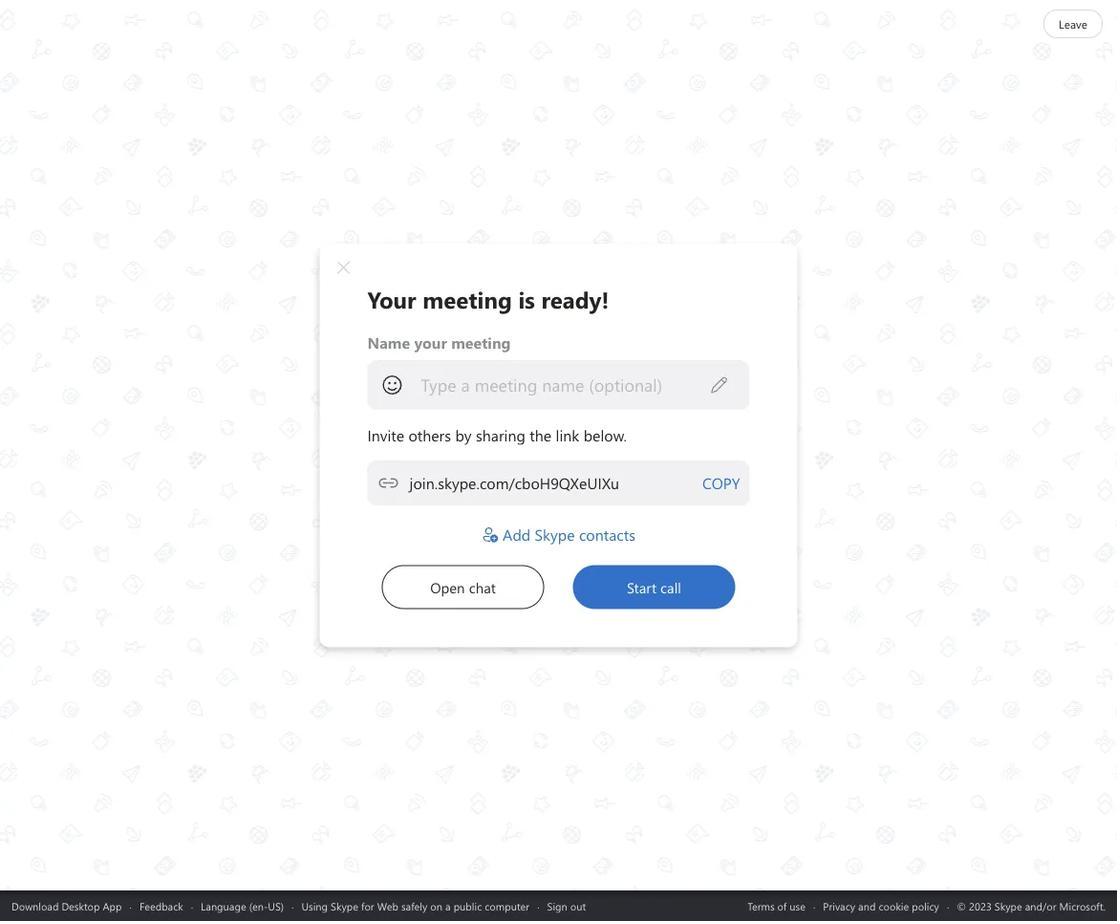 Task type: describe. For each thing, give the bounding box(es) containing it.
use
[[790, 899, 806, 913]]

download
[[11, 899, 59, 913]]

app
[[103, 899, 122, 913]]

us)
[[268, 899, 284, 913]]

cookie
[[879, 899, 909, 913]]

out
[[570, 899, 586, 913]]

a
[[445, 899, 451, 913]]

feedback link
[[139, 899, 183, 913]]

privacy and cookie policy
[[823, 899, 940, 913]]

using skype for web safely on a public computer
[[302, 899, 530, 913]]

download desktop app
[[11, 899, 122, 913]]

language (en-us) link
[[201, 899, 284, 913]]

sign
[[547, 899, 568, 913]]

using skype for web safely on a public computer link
[[302, 899, 530, 913]]

privacy
[[823, 899, 856, 913]]

feedback
[[139, 899, 183, 913]]

terms of use link
[[748, 899, 806, 913]]

sign out link
[[547, 899, 586, 913]]

language
[[201, 899, 246, 913]]

privacy and cookie policy link
[[823, 899, 940, 913]]



Task type: locate. For each thing, give the bounding box(es) containing it.
desktop
[[62, 899, 100, 913]]

terms of use
[[748, 899, 806, 913]]

and
[[858, 899, 876, 913]]

computer
[[485, 899, 530, 913]]

for
[[361, 899, 374, 913]]

of
[[778, 899, 787, 913]]

policy
[[912, 899, 940, 913]]

on
[[431, 899, 443, 913]]

download desktop app link
[[11, 899, 122, 913]]

(en-
[[249, 899, 268, 913]]

Type a meeting name (optional) text field
[[420, 374, 710, 396]]

language (en-us)
[[201, 899, 284, 913]]

skype
[[331, 899, 358, 913]]

using
[[302, 899, 328, 913]]

web
[[377, 899, 399, 913]]

terms
[[748, 899, 775, 913]]

public
[[454, 899, 482, 913]]

safely
[[401, 899, 428, 913]]

sign out
[[547, 899, 586, 913]]



Task type: vqa. For each thing, say whether or not it's contained in the screenshot.
public
yes



